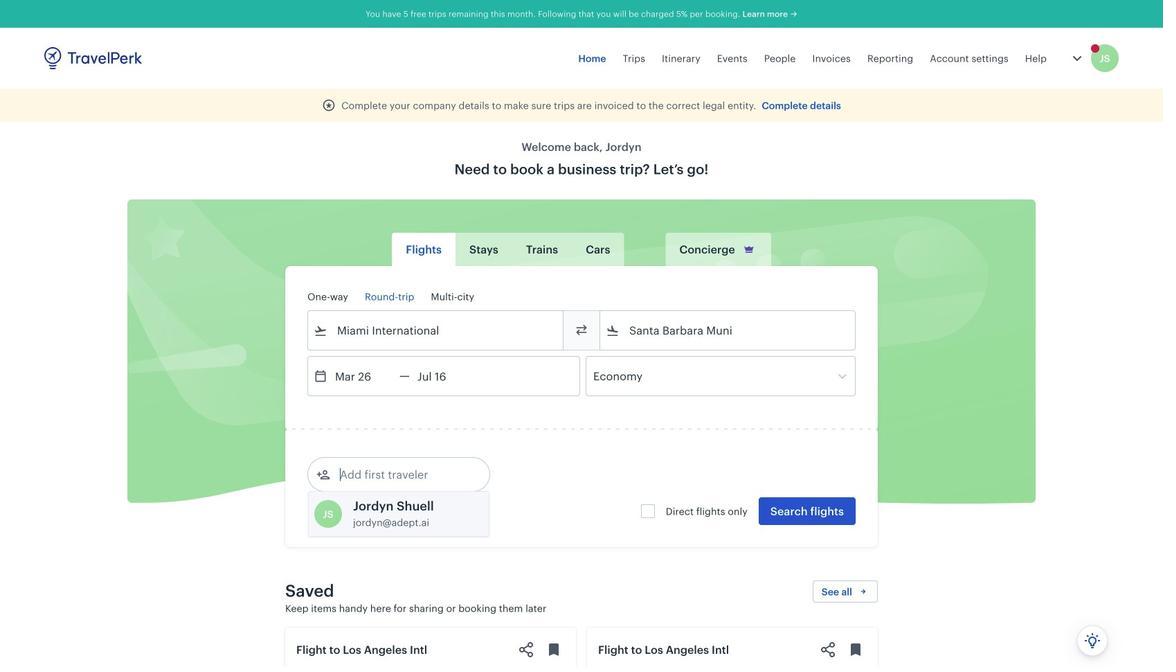 Task type: vqa. For each thing, say whether or not it's contained in the screenshot.
To "search box"
yes



Task type: describe. For each thing, give the bounding box(es) containing it.
Return text field
[[410, 357, 482, 396]]

Add first traveler search field
[[330, 463, 474, 486]]

To search field
[[620, 319, 837, 341]]



Task type: locate. For each thing, give the bounding box(es) containing it.
From search field
[[328, 319, 545, 341]]

Depart text field
[[328, 357, 400, 396]]



